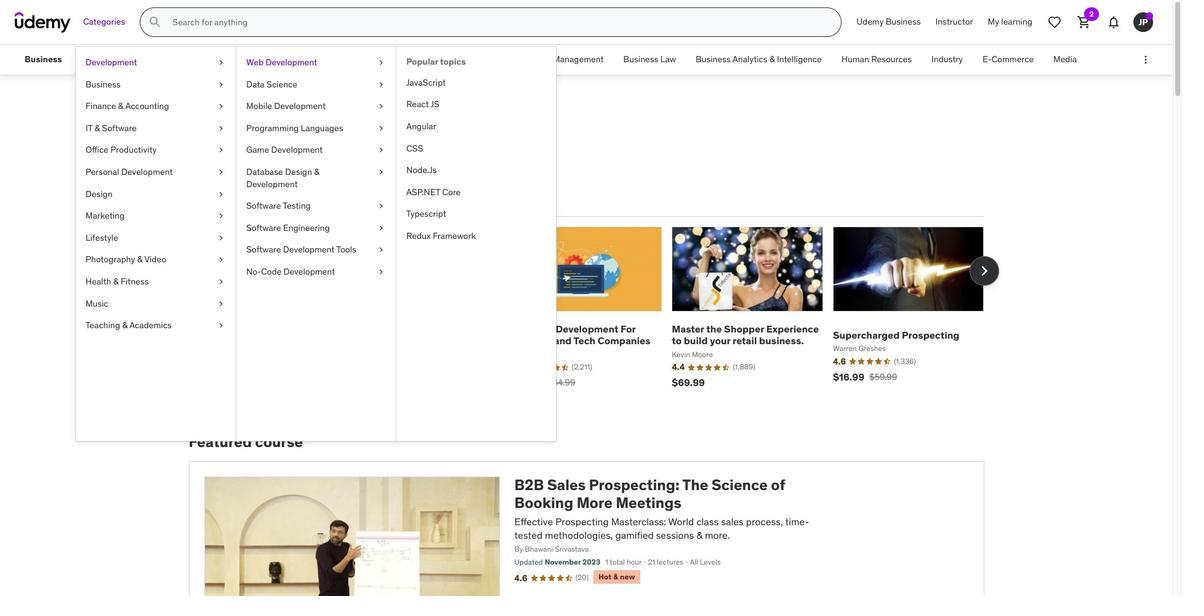 Task type: describe. For each thing, give the bounding box(es) containing it.
e-commerce
[[983, 54, 1034, 65]]

arrow pointing to subcategory menu links image
[[72, 45, 83, 75]]

health & fitness
[[86, 276, 149, 287]]

tested
[[515, 529, 543, 541]]

& for health & fitness
[[113, 276, 119, 287]]

master the shopper experience to build your retail business.
[[672, 323, 819, 347]]

programming languages
[[246, 122, 343, 134]]

to inside master the shopper experience to build your retail business.
[[672, 335, 682, 347]]

xsmall image for data science
[[376, 79, 386, 91]]

development for mobile development
[[274, 101, 326, 112]]

tools
[[336, 244, 356, 255]]

lectures
[[657, 558, 684, 567]]

process,
[[746, 515, 783, 528]]

sales courses
[[189, 103, 325, 129]]

xsmall image for it & software
[[216, 122, 226, 134]]

human resources link
[[832, 45, 922, 75]]

you
[[294, 157, 320, 176]]

xsmall image for photography & video
[[216, 254, 226, 266]]

topics
[[440, 56, 466, 67]]

next image
[[975, 261, 994, 281]]

you have alerts image
[[1146, 12, 1154, 20]]

categories button
[[76, 7, 133, 37]]

xsmall image for software testing
[[376, 200, 386, 212]]

business.
[[759, 335, 804, 347]]

and
[[554, 335, 572, 347]]

redux
[[406, 230, 431, 241]]

for
[[621, 323, 636, 335]]

strategy
[[409, 54, 441, 65]]

shopper
[[724, 323, 765, 335]]

development for business development for startups and tech companies
[[556, 323, 619, 335]]

asp.net
[[406, 186, 440, 198]]

notifications image
[[1107, 15, 1122, 30]]

Search for anything text field
[[170, 12, 827, 33]]

categories
[[83, 16, 125, 27]]

effective
[[515, 515, 553, 528]]

xsmall image for health & fitness
[[216, 276, 226, 288]]

supercharged
[[833, 329, 900, 341]]

analytics
[[733, 54, 768, 65]]

sales
[[721, 515, 744, 528]]

academics
[[129, 320, 172, 331]]

programming
[[246, 122, 299, 134]]

(20)
[[576, 573, 589, 582]]

instructor link
[[929, 7, 981, 37]]

master the shopper experience to build your retail business. link
[[672, 323, 819, 347]]

entrepreneurship link
[[83, 45, 170, 75]]

no-code development link
[[237, 261, 396, 283]]

jp link
[[1129, 7, 1159, 37]]

hot & new
[[599, 572, 635, 581]]

engineering
[[283, 222, 330, 233]]

1 vertical spatial courses
[[189, 157, 246, 176]]

photography & video
[[86, 254, 166, 265]]

popular
[[406, 56, 438, 67]]

& for finance & accounting
[[118, 101, 123, 112]]

game development
[[246, 144, 323, 155]]

mobile
[[246, 101, 272, 112]]

popular
[[217, 194, 253, 206]]

communication link
[[170, 45, 250, 75]]

javascript link
[[397, 72, 556, 94]]

udemy
[[857, 16, 884, 27]]

asp.net core
[[406, 186, 461, 198]]

hour
[[627, 558, 642, 567]]

development for web development
[[266, 57, 317, 68]]

0 vertical spatial courses
[[244, 103, 325, 129]]

productivity
[[110, 144, 157, 155]]

operations link
[[451, 45, 513, 75]]

1 horizontal spatial business link
[[76, 74, 236, 96]]

xsmall image for mobile development
[[376, 101, 386, 113]]

management link
[[250, 45, 321, 75]]

office
[[86, 144, 108, 155]]

database design & development link
[[237, 161, 396, 195]]

master
[[672, 323, 704, 335]]

xsmall image for game development
[[376, 144, 386, 156]]

4.6
[[515, 573, 528, 584]]

media
[[1054, 54, 1077, 65]]

business analytics & intelligence link
[[686, 45, 832, 75]]

web development link
[[237, 52, 396, 74]]

xsmall image for teaching & academics
[[216, 320, 226, 332]]

all levels
[[690, 558, 721, 567]]

prospecting inside b2b sales prospecting: the science of booking more meetings effective prospecting masterclass: world class sales process, time- tested methodologies, gamified sessions & more. by bhawani srivastava
[[556, 515, 609, 528]]

& right analytics
[[770, 54, 775, 65]]

b2b
[[515, 476, 544, 495]]

& for photography & video
[[137, 254, 142, 265]]

teaching
[[86, 320, 120, 331]]

prospecting inside carousel element
[[902, 329, 960, 341]]

typescript link
[[397, 203, 556, 225]]

personal development
[[86, 166, 173, 177]]

xsmall image for no-code development
[[376, 266, 386, 278]]

software engineering
[[246, 222, 330, 233]]

time-
[[786, 515, 809, 528]]

november
[[545, 558, 581, 567]]

xsmall image for marketing
[[216, 210, 226, 222]]

database design & development
[[246, 166, 320, 189]]

most popular
[[191, 194, 253, 206]]

business development for startups and tech companies
[[511, 323, 651, 347]]

startups
[[511, 335, 552, 347]]

udemy business
[[857, 16, 921, 27]]

core
[[442, 186, 461, 198]]

software up office productivity
[[102, 122, 137, 134]]

xsmall image for database design & development
[[376, 166, 386, 178]]

redux framework link
[[397, 225, 556, 247]]

software testing link
[[237, 195, 396, 217]]

your
[[710, 335, 731, 347]]

by
[[515, 545, 523, 554]]

photography
[[86, 254, 135, 265]]

mobile development link
[[237, 96, 396, 118]]

0 vertical spatial to
[[250, 157, 264, 176]]

it
[[86, 122, 93, 134]]

css
[[406, 143, 423, 154]]

xsmall image for finance & accounting
[[216, 101, 226, 113]]

supercharged prospecting
[[833, 329, 960, 341]]

react js
[[406, 99, 440, 110]]

development link
[[76, 52, 236, 74]]

submit search image
[[148, 15, 163, 30]]

shopping cart with 2 items image
[[1077, 15, 1092, 30]]

marketing link
[[76, 205, 236, 227]]

& inside database design & development
[[314, 166, 320, 177]]

it & software link
[[76, 118, 236, 139]]

database
[[246, 166, 283, 177]]

redux framework
[[406, 230, 476, 241]]



Task type: vqa. For each thing, say whether or not it's contained in the screenshot.
top-
no



Task type: locate. For each thing, give the bounding box(es) containing it.
office productivity
[[86, 144, 157, 155]]

trending
[[268, 194, 310, 206]]

sales left the mobile
[[189, 103, 241, 129]]

course
[[255, 433, 303, 452]]

sessions
[[656, 529, 694, 541]]

music link
[[76, 293, 236, 315]]

most
[[191, 194, 215, 206]]

music
[[86, 298, 108, 309]]

xsmall image inside teaching & academics link
[[216, 320, 226, 332]]

data
[[246, 79, 265, 90]]

0 horizontal spatial sales
[[189, 103, 241, 129]]

0 horizontal spatial science
[[267, 79, 297, 90]]

xsmall image for personal development
[[216, 166, 226, 178]]

0 vertical spatial science
[[267, 79, 297, 90]]

web
[[246, 57, 264, 68]]

xsmall image inside it & software link
[[216, 122, 226, 134]]

xsmall image right started
[[376, 166, 386, 178]]

design inside database design & development
[[285, 166, 312, 177]]

development inside "link"
[[274, 101, 326, 112]]

personal development link
[[76, 161, 236, 183]]

mobile development
[[246, 101, 326, 112]]

software for software testing
[[246, 200, 281, 211]]

xsmall image left react at left top
[[376, 101, 386, 113]]

levels
[[700, 558, 721, 567]]

xsmall image inside game development link
[[376, 144, 386, 156]]

& left "video"
[[137, 254, 142, 265]]

courses
[[244, 103, 325, 129], [189, 157, 246, 176]]

typescript
[[406, 208, 446, 219]]

css link
[[397, 138, 556, 160]]

finance
[[86, 101, 116, 112]]

javascript
[[406, 77, 446, 88]]

programming languages link
[[237, 118, 396, 139]]

carousel element
[[189, 227, 999, 404]]

& down game development link
[[314, 166, 320, 177]]

development for software development tools
[[283, 244, 335, 255]]

management up data science
[[260, 54, 311, 65]]

xsmall image inside web development link
[[376, 57, 386, 69]]

business up the finance
[[86, 79, 121, 90]]

data science link
[[237, 74, 396, 96]]

sales inside b2b sales prospecting: the science of booking more meetings effective prospecting masterclass: world class sales process, time- tested methodologies, gamified sessions & more. by bhawani srivastava
[[547, 476, 586, 495]]

xsmall image inside health & fitness link
[[216, 276, 226, 288]]

wishlist image
[[1048, 15, 1062, 30]]

business strategy
[[371, 54, 441, 65]]

experience
[[767, 323, 819, 335]]

1 horizontal spatial sales
[[547, 476, 586, 495]]

xsmall image inside mobile development "link"
[[376, 101, 386, 113]]

udemy image
[[15, 12, 71, 33]]

software development tools link
[[237, 239, 396, 261]]

supercharged prospecting link
[[833, 329, 960, 341]]

framework
[[433, 230, 476, 241]]

xsmall image inside design link
[[216, 188, 226, 200]]

0 horizontal spatial design
[[86, 188, 113, 199]]

intelligence
[[777, 54, 822, 65]]

&
[[770, 54, 775, 65], [118, 101, 123, 112], [95, 122, 100, 134], [314, 166, 320, 177], [137, 254, 142, 265], [113, 276, 119, 287], [122, 320, 128, 331], [697, 529, 703, 541], [614, 572, 618, 581]]

fitness
[[121, 276, 149, 287]]

more subcategory menu links image
[[1140, 54, 1152, 66]]

health
[[86, 276, 111, 287]]

1 vertical spatial to
[[672, 335, 682, 347]]

software down 'software testing'
[[246, 222, 281, 233]]

operations
[[461, 54, 504, 65]]

lifestyle link
[[76, 227, 236, 249]]

0 horizontal spatial management
[[260, 54, 311, 65]]

management inside 'link'
[[260, 54, 311, 65]]

media link
[[1044, 45, 1087, 75]]

& down class
[[697, 529, 703, 541]]

xsmall image for lifestyle
[[216, 232, 226, 244]]

xsmall image right the most
[[216, 188, 226, 200]]

sales right b2b
[[547, 476, 586, 495]]

xsmall image left programming
[[216, 122, 226, 134]]

xsmall image inside office productivity link
[[216, 144, 226, 156]]

2
[[1090, 9, 1094, 18]]

xsmall image inside database design & development 'link'
[[376, 166, 386, 178]]

xsmall image inside lifestyle link
[[216, 232, 226, 244]]

meetings
[[616, 493, 682, 512]]

xsmall image for office productivity
[[216, 144, 226, 156]]

of
[[771, 476, 786, 495]]

& inside b2b sales prospecting: the science of booking more meetings effective prospecting masterclass: world class sales process, time- tested methodologies, gamified sessions & more. by bhawani srivastava
[[697, 529, 703, 541]]

build
[[684, 335, 708, 347]]

science up sales
[[712, 476, 768, 495]]

xsmall image for programming languages
[[376, 122, 386, 134]]

1 vertical spatial sales
[[547, 476, 586, 495]]

& for teaching & academics
[[122, 320, 128, 331]]

xsmall image inside the 'no-code development' link
[[376, 266, 386, 278]]

xsmall image for design
[[216, 188, 226, 200]]

updated november 2023
[[515, 558, 601, 567]]

health & fitness link
[[76, 271, 236, 293]]

1 vertical spatial prospecting
[[556, 515, 609, 528]]

1 horizontal spatial to
[[672, 335, 682, 347]]

software up software engineering
[[246, 200, 281, 211]]

masterclass:
[[611, 515, 666, 528]]

xsmall image inside finance & accounting link
[[216, 101, 226, 113]]

xsmall image for development
[[216, 57, 226, 69]]

xsmall image left the no-
[[216, 276, 226, 288]]

code
[[261, 266, 282, 277]]

xsmall image inside marketing link
[[216, 210, 226, 222]]

business left analytics
[[696, 54, 731, 65]]

xsmall image inside personal development link
[[216, 166, 226, 178]]

xsmall image down most popular button
[[216, 232, 226, 244]]

get
[[268, 157, 291, 176]]

1 horizontal spatial science
[[712, 476, 768, 495]]

2023
[[583, 558, 601, 567]]

1 horizontal spatial design
[[285, 166, 312, 177]]

business left the popular
[[371, 54, 406, 65]]

design link
[[76, 183, 236, 205]]

my learning
[[988, 16, 1033, 27]]

& for hot & new
[[614, 572, 618, 581]]

tech
[[574, 335, 596, 347]]

office productivity link
[[76, 139, 236, 161]]

design
[[285, 166, 312, 177], [86, 188, 113, 199]]

0 horizontal spatial prospecting
[[556, 515, 609, 528]]

xsmall image inside "business" link
[[216, 79, 226, 91]]

xsmall image for business
[[216, 79, 226, 91]]

0 horizontal spatial to
[[250, 157, 264, 176]]

& right the "it"
[[95, 122, 100, 134]]

angular link
[[397, 116, 556, 138]]

1 vertical spatial design
[[86, 188, 113, 199]]

xsmall image down business strategy link
[[376, 79, 386, 91]]

xsmall image inside data science link
[[376, 79, 386, 91]]

business inside business development for startups and tech companies
[[511, 323, 554, 335]]

web development element
[[396, 47, 556, 441]]

& for it & software
[[95, 122, 100, 134]]

xsmall image
[[216, 57, 226, 69], [216, 79, 226, 91], [216, 101, 226, 113], [376, 122, 386, 134], [376, 144, 386, 156], [216, 166, 226, 178], [376, 200, 386, 212], [376, 222, 386, 234], [376, 244, 386, 256], [216, 254, 226, 266], [376, 266, 386, 278], [216, 298, 226, 310], [216, 320, 226, 332]]

1 horizontal spatial prospecting
[[902, 329, 960, 341]]

development inside database design & development
[[246, 178, 298, 189]]

xsmall image inside software engineering link
[[376, 222, 386, 234]]

0 horizontal spatial business link
[[15, 45, 72, 75]]

business law link
[[614, 45, 686, 75]]

e-commerce link
[[973, 45, 1044, 75]]

development for personal development
[[121, 166, 173, 177]]

class
[[697, 515, 719, 528]]

management right project
[[553, 54, 604, 65]]

software development tools
[[246, 244, 356, 255]]

software for software development tools
[[246, 244, 281, 255]]

& right hot
[[614, 572, 618, 581]]

xsmall image inside programming languages link
[[376, 122, 386, 134]]

world
[[669, 515, 694, 528]]

1 vertical spatial science
[[712, 476, 768, 495]]

to down game
[[250, 157, 264, 176]]

retail
[[733, 335, 757, 347]]

software for software engineering
[[246, 222, 281, 233]]

xsmall image left the popular
[[376, 57, 386, 69]]

game development link
[[237, 139, 396, 161]]

game
[[246, 144, 269, 155]]

lifestyle
[[86, 232, 118, 243]]

2 management from the left
[[553, 54, 604, 65]]

bhawani
[[525, 545, 553, 554]]

xsmall image for web development
[[376, 57, 386, 69]]

business left and
[[511, 323, 554, 335]]

21
[[648, 558, 655, 567]]

srivastava
[[555, 545, 589, 554]]

& right teaching
[[122, 320, 128, 331]]

xsmall image left game
[[216, 144, 226, 156]]

xsmall image down most popular
[[216, 210, 226, 222]]

business link up the accounting
[[76, 74, 236, 96]]

to
[[250, 157, 264, 176], [672, 335, 682, 347]]

business link
[[15, 45, 72, 75], [76, 74, 236, 96]]

teaching & academics
[[86, 320, 172, 331]]

all
[[690, 558, 698, 567]]

& right health
[[113, 276, 119, 287]]

development for game development
[[271, 144, 323, 155]]

xsmall image inside software development tools link
[[376, 244, 386, 256]]

xsmall image inside 'development' link
[[216, 57, 226, 69]]

project management link
[[513, 45, 614, 75]]

industry link
[[922, 45, 973, 75]]

xsmall image for music
[[216, 298, 226, 310]]

0 vertical spatial sales
[[189, 103, 241, 129]]

to left build
[[672, 335, 682, 347]]

xsmall image
[[376, 57, 386, 69], [376, 79, 386, 91], [376, 101, 386, 113], [216, 122, 226, 134], [216, 144, 226, 156], [376, 166, 386, 178], [216, 188, 226, 200], [216, 210, 226, 222], [216, 232, 226, 244], [216, 276, 226, 288]]

0 vertical spatial design
[[285, 166, 312, 177]]

& right the finance
[[118, 101, 123, 112]]

xsmall image inside the music link
[[216, 298, 226, 310]]

xsmall image for software development tools
[[376, 244, 386, 256]]

business link down udemy image
[[15, 45, 72, 75]]

business right udemy
[[886, 16, 921, 27]]

development inside business development for startups and tech companies
[[556, 323, 619, 335]]

started
[[323, 157, 374, 176]]

business left arrow pointing to subcategory menu links image
[[25, 54, 62, 65]]

courses to get you started
[[189, 157, 374, 176]]

prospecting:
[[589, 476, 680, 495]]

1 horizontal spatial management
[[553, 54, 604, 65]]

business left law
[[624, 54, 659, 65]]

science down web development
[[267, 79, 297, 90]]

science inside b2b sales prospecting: the science of booking more meetings effective prospecting masterclass: world class sales process, time- tested methodologies, gamified sessions & more. by bhawani srivastava
[[712, 476, 768, 495]]

software up code
[[246, 244, 281, 255]]

xsmall image inside software testing link
[[376, 200, 386, 212]]

1 management from the left
[[260, 54, 311, 65]]

personal
[[86, 166, 119, 177]]

xsmall image inside photography & video link
[[216, 254, 226, 266]]

languages
[[301, 122, 343, 134]]

0 vertical spatial prospecting
[[902, 329, 960, 341]]

xsmall image for software engineering
[[376, 222, 386, 234]]



